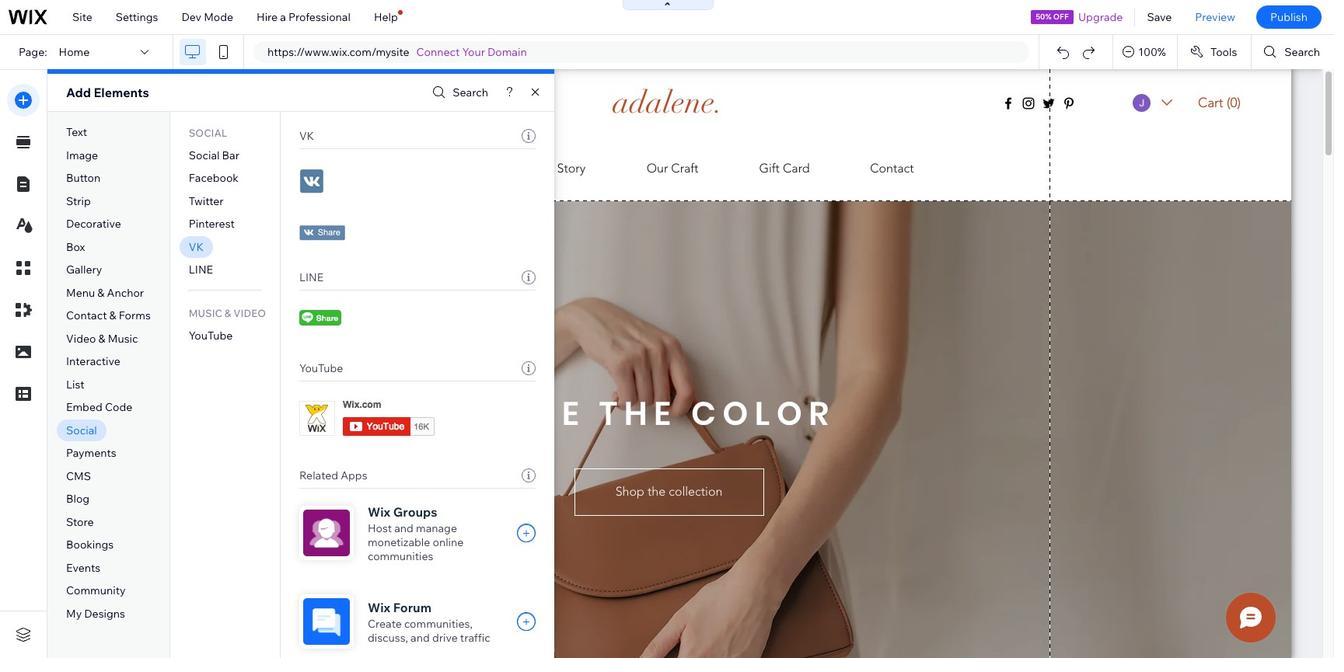 Task type: describe. For each thing, give the bounding box(es) containing it.
bookings
[[66, 538, 114, 552]]

& for music
[[225, 307, 231, 320]]

forum
[[393, 600, 431, 616]]

add elements
[[66, 85, 149, 100]]

twitter
[[189, 194, 224, 208]]

save button
[[1135, 0, 1184, 34]]

my
[[66, 607, 82, 621]]

image
[[66, 148, 98, 162]]

social bar
[[189, 148, 239, 162]]

0 vertical spatial youtube
[[189, 329, 233, 343]]

text
[[66, 125, 87, 139]]

pinterest
[[189, 217, 235, 231]]

wix forum create communities, discuss, and drive traffic
[[368, 600, 490, 645]]

music & video
[[189, 307, 266, 320]]

1 vertical spatial social
[[189, 148, 220, 162]]

& for video
[[98, 332, 105, 346]]

upgrade
[[1078, 10, 1123, 24]]

menu
[[66, 286, 95, 300]]

50% off
[[1036, 12, 1069, 22]]

wix for wix groups
[[368, 505, 390, 520]]

professional
[[288, 10, 351, 24]]

store
[[66, 515, 94, 529]]

facebook
[[189, 171, 239, 185]]

blog
[[66, 492, 90, 506]]

related apps
[[299, 469, 367, 483]]

online
[[433, 536, 464, 550]]

menu & anchor
[[66, 286, 144, 300]]

elements
[[94, 85, 149, 100]]

related
[[299, 469, 338, 483]]

0 vertical spatial social
[[189, 127, 227, 139]]

0 horizontal spatial search
[[453, 86, 488, 100]]

video & music
[[66, 332, 138, 346]]

payments
[[66, 447, 116, 461]]

code
[[105, 401, 132, 415]]

hire
[[257, 10, 278, 24]]

save
[[1147, 10, 1172, 24]]

cms
[[66, 470, 91, 484]]

manage
[[416, 522, 457, 536]]

create
[[368, 617, 402, 631]]

& for menu
[[97, 286, 105, 300]]

100%
[[1138, 45, 1166, 59]]

0 horizontal spatial line
[[189, 263, 213, 277]]

list
[[66, 378, 85, 392]]

preview
[[1195, 10, 1235, 24]]

communities,
[[404, 617, 473, 631]]

embed code
[[66, 401, 132, 415]]

contact & forms
[[66, 309, 151, 323]]



Task type: vqa. For each thing, say whether or not it's contained in the screenshot.
Apps
yes



Task type: locate. For each thing, give the bounding box(es) containing it.
forms
[[119, 309, 151, 323]]

1 horizontal spatial line
[[299, 271, 324, 285]]

tools
[[1210, 45, 1237, 59]]

decorative
[[66, 217, 121, 231]]

search button down your
[[429, 81, 488, 104]]

strip
[[66, 194, 91, 208]]

and
[[394, 522, 414, 536], [411, 631, 430, 645]]

off
[[1053, 12, 1069, 22]]

search down publish
[[1285, 45, 1320, 59]]

and down groups at the left bottom
[[394, 522, 414, 536]]

mode
[[204, 10, 233, 24]]

2 vertical spatial social
[[66, 424, 97, 438]]

0 horizontal spatial music
[[108, 332, 138, 346]]

embed
[[66, 401, 102, 415]]

youtube
[[189, 329, 233, 343], [299, 362, 343, 376]]

1 horizontal spatial music
[[189, 307, 222, 320]]

https://www.wix.com/mysite connect your domain
[[267, 45, 527, 59]]

0 vertical spatial vk
[[299, 129, 314, 143]]

wix up 'create'
[[368, 600, 390, 616]]

preview button
[[1184, 0, 1247, 34]]

&
[[97, 286, 105, 300], [225, 307, 231, 320], [109, 309, 116, 323], [98, 332, 105, 346]]

gallery
[[66, 263, 102, 277]]

domain
[[488, 45, 527, 59]]

100% button
[[1114, 35, 1177, 69]]

wix groups host and manage monetizable online communities
[[368, 505, 464, 564]]

groups
[[393, 505, 437, 520]]

hire a professional
[[257, 10, 351, 24]]

0 vertical spatial search
[[1285, 45, 1320, 59]]

your
[[462, 45, 485, 59]]

interactive
[[66, 355, 120, 369]]

1 vertical spatial youtube
[[299, 362, 343, 376]]

social down embed on the bottom of the page
[[66, 424, 97, 438]]

video
[[234, 307, 266, 320], [66, 332, 96, 346]]

events
[[66, 561, 100, 575]]

tools button
[[1178, 35, 1251, 69]]

0 horizontal spatial vk
[[189, 240, 204, 254]]

and inside wix forum create communities, discuss, and drive traffic
[[411, 631, 430, 645]]

drive
[[432, 631, 458, 645]]

traffic
[[460, 631, 490, 645]]

wix inside wix forum create communities, discuss, and drive traffic
[[368, 600, 390, 616]]

communities
[[368, 550, 433, 564]]

dev
[[181, 10, 201, 24]]

1 vertical spatial vk
[[189, 240, 204, 254]]

search down your
[[453, 86, 488, 100]]

settings
[[116, 10, 158, 24]]

0 vertical spatial music
[[189, 307, 222, 320]]

search button down publish button
[[1252, 35, 1334, 69]]

music down forms
[[108, 332, 138, 346]]

designs
[[84, 607, 125, 621]]

https://www.wix.com/mysite
[[267, 45, 409, 59]]

1 wix from the top
[[368, 505, 390, 520]]

music right forms
[[189, 307, 222, 320]]

and left drive
[[411, 631, 430, 645]]

site
[[72, 10, 92, 24]]

help
[[374, 10, 398, 24]]

host
[[368, 522, 392, 536]]

social
[[189, 127, 227, 139], [189, 148, 220, 162], [66, 424, 97, 438]]

1 vertical spatial and
[[411, 631, 430, 645]]

add
[[66, 85, 91, 100]]

0 horizontal spatial search button
[[429, 81, 488, 104]]

1 horizontal spatial youtube
[[299, 362, 343, 376]]

a
[[280, 10, 286, 24]]

2 wix from the top
[[368, 600, 390, 616]]

& for contact
[[109, 309, 116, 323]]

social up facebook
[[189, 148, 220, 162]]

community
[[66, 584, 126, 598]]

1 vertical spatial search
[[453, 86, 488, 100]]

button
[[66, 171, 101, 185]]

wix up host
[[368, 505, 390, 520]]

dev mode
[[181, 10, 233, 24]]

connect
[[416, 45, 460, 59]]

0 horizontal spatial video
[[66, 332, 96, 346]]

1 horizontal spatial vk
[[299, 129, 314, 143]]

apps
[[341, 469, 367, 483]]

line
[[189, 263, 213, 277], [299, 271, 324, 285]]

1 horizontal spatial search button
[[1252, 35, 1334, 69]]

box
[[66, 240, 85, 254]]

50%
[[1036, 12, 1052, 22]]

search
[[1285, 45, 1320, 59], [453, 86, 488, 100]]

vk
[[299, 129, 314, 143], [189, 240, 204, 254]]

my designs
[[66, 607, 125, 621]]

1 vertical spatial music
[[108, 332, 138, 346]]

1 vertical spatial search button
[[429, 81, 488, 104]]

0 vertical spatial search button
[[1252, 35, 1334, 69]]

wix for wix forum
[[368, 600, 390, 616]]

contact
[[66, 309, 107, 323]]

publish
[[1270, 10, 1308, 24]]

search button
[[1252, 35, 1334, 69], [429, 81, 488, 104]]

social up social bar at the top left of page
[[189, 127, 227, 139]]

0 vertical spatial and
[[394, 522, 414, 536]]

and inside wix groups host and manage monetizable online communities
[[394, 522, 414, 536]]

1 horizontal spatial video
[[234, 307, 266, 320]]

0 vertical spatial wix
[[368, 505, 390, 520]]

1 vertical spatial wix
[[368, 600, 390, 616]]

1 horizontal spatial search
[[1285, 45, 1320, 59]]

anchor
[[107, 286, 144, 300]]

1 vertical spatial video
[[66, 332, 96, 346]]

publish button
[[1256, 5, 1322, 29]]

0 vertical spatial video
[[234, 307, 266, 320]]

music
[[189, 307, 222, 320], [108, 332, 138, 346]]

wix inside wix groups host and manage monetizable online communities
[[368, 505, 390, 520]]

0 horizontal spatial youtube
[[189, 329, 233, 343]]

discuss,
[[368, 631, 408, 645]]

monetizable
[[368, 536, 430, 550]]

bar
[[222, 148, 239, 162]]

home
[[59, 45, 90, 59]]

wix
[[368, 505, 390, 520], [368, 600, 390, 616]]



